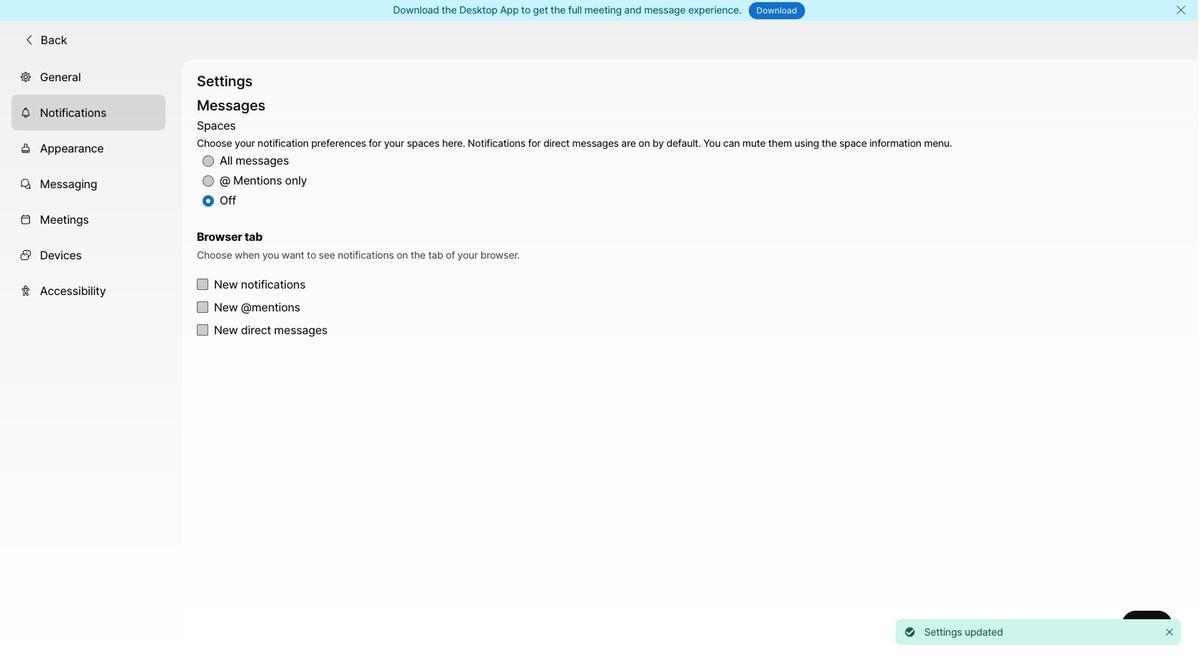 Task type: locate. For each thing, give the bounding box(es) containing it.
meetings tab
[[11, 202, 165, 237]]

cancel_16 image
[[1176, 4, 1187, 16]]

Off radio
[[203, 195, 214, 207]]

option group
[[197, 116, 952, 211]]

alert
[[890, 614, 1187, 651]]

messaging tab
[[11, 166, 165, 202]]

notifications tab
[[11, 95, 165, 130]]

settings navigation
[[0, 59, 183, 663]]

All messages radio
[[203, 156, 214, 167]]



Task type: vqa. For each thing, say whether or not it's contained in the screenshot.
Meeting Response ICON
no



Task type: describe. For each thing, give the bounding box(es) containing it.
appearance tab
[[11, 130, 165, 166]]

accessibility tab
[[11, 273, 165, 309]]

general tab
[[11, 59, 165, 95]]

@ Mentions only radio
[[203, 176, 214, 187]]

devices tab
[[11, 237, 165, 273]]



